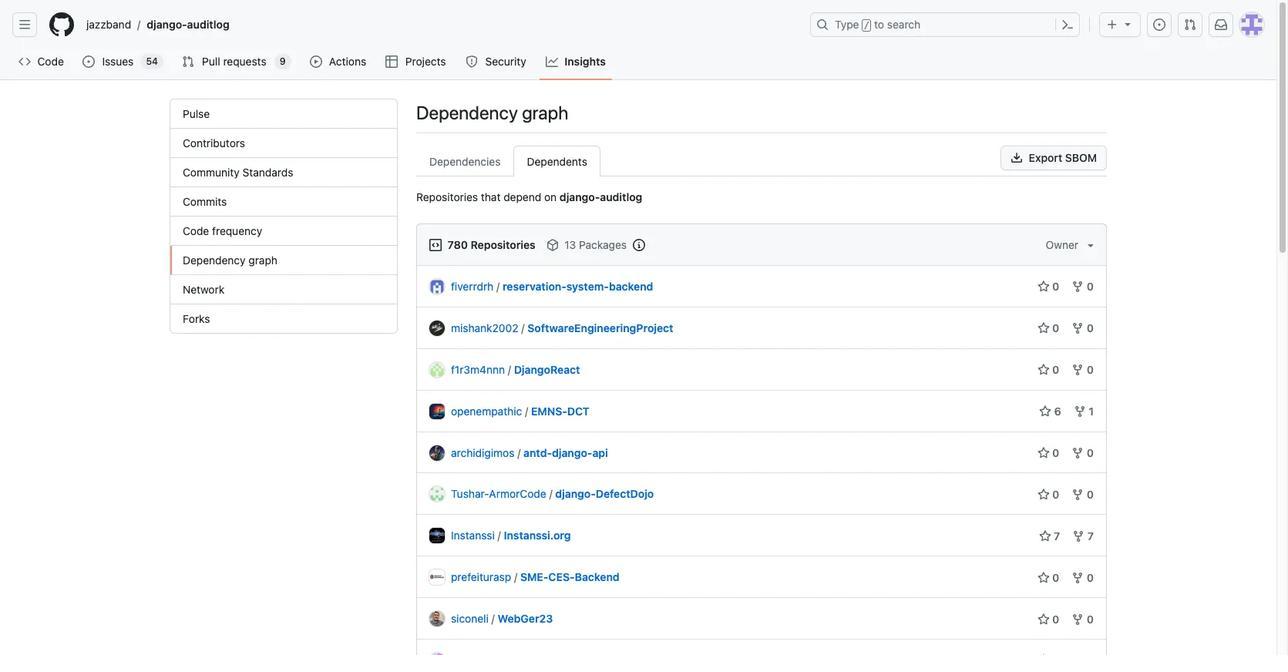 Task type: vqa. For each thing, say whether or not it's contained in the screenshot.
or
no



Task type: describe. For each thing, give the bounding box(es) containing it.
/ right the armorcode on the left bottom
[[550, 488, 553, 501]]

django- down dct
[[552, 446, 593, 459]]

insights link
[[540, 50, 612, 73]]

type
[[835, 18, 860, 31]]

/ for sme-
[[515, 571, 518, 584]]

780
[[448, 238, 468, 251]]

/ for instanssi.org
[[498, 529, 501, 542]]

archidigimos link
[[451, 446, 515, 459]]

pull requests
[[202, 55, 267, 68]]

siconeli
[[451, 613, 489, 626]]

security link
[[460, 50, 534, 73]]

commits link
[[170, 187, 397, 217]]

@siconeli image
[[430, 612, 445, 627]]

triangle down image
[[1085, 239, 1098, 251]]

projects
[[406, 55, 446, 68]]

tushar-armorcode link
[[451, 488, 547, 501]]

emns-
[[531, 405, 568, 418]]

780                 repositories
[[445, 238, 536, 251]]

2 7 from the left
[[1085, 530, 1094, 543]]

archidigimos
[[451, 446, 515, 459]]

@mishank2002 image
[[430, 321, 445, 336]]

repo forked image for dct
[[1074, 406, 1086, 418]]

repositories         that depend on django-auditlog
[[417, 191, 643, 204]]

depend
[[504, 191, 542, 204]]

djangoreact
[[514, 363, 580, 376]]

/ for djangoreact
[[508, 363, 511, 376]]

django- inside "jazzband / django-auditlog"
[[147, 18, 187, 31]]

dependencies link
[[417, 146, 514, 177]]

/ for antd-
[[518, 446, 521, 459]]

code frequency link
[[170, 217, 397, 246]]

plus image
[[1107, 18, 1119, 31]]

1 vertical spatial repositories
[[471, 238, 536, 251]]

54
[[146, 56, 158, 67]]

defectdojo
[[596, 488, 654, 501]]

mishank2002 link
[[451, 322, 519, 335]]

repo forked image for system-
[[1072, 281, 1085, 293]]

jazzband / django-auditlog
[[86, 18, 230, 31]]

@tushar armorcode image
[[430, 487, 445, 502]]

backend
[[609, 280, 654, 293]]

@instanssi image
[[430, 529, 445, 544]]

6
[[1052, 405, 1062, 418]]

antd-django-api link
[[524, 446, 608, 459]]

django- down "antd-django-api" link
[[556, 488, 596, 501]]

siconeli link
[[451, 613, 489, 626]]

instanssi
[[451, 529, 495, 542]]

django-defectdojo link
[[556, 488, 654, 501]]

forks
[[183, 312, 210, 325]]

code for code frequency
[[183, 224, 209, 238]]

/ for emns-
[[525, 405, 528, 418]]

contributors
[[183, 137, 245, 150]]

@fiverrdrh image
[[430, 279, 445, 295]]

pulse
[[183, 107, 210, 120]]

actions
[[329, 55, 367, 68]]

dependency graph link
[[170, 246, 397, 275]]

reservation-system-backend link
[[503, 280, 654, 293]]

community standards
[[183, 166, 293, 179]]

graph image
[[546, 56, 559, 68]]

/ for softwareengineeringproject
[[522, 322, 525, 335]]

table image
[[386, 56, 398, 68]]

dependency inside insights element
[[183, 254, 246, 267]]

780                 repositories link
[[430, 237, 536, 253]]

sme-
[[521, 571, 549, 584]]

ces-
[[549, 571, 575, 584]]

/ for reservation-
[[497, 280, 500, 293]]

instanssi / instanssi.org
[[451, 529, 571, 542]]

repo forked image for django-
[[1072, 447, 1085, 460]]

commits
[[183, 195, 227, 208]]

export
[[1029, 151, 1063, 164]]

api
[[593, 446, 608, 459]]

frequency
[[212, 224, 262, 238]]

network link
[[170, 275, 397, 305]]

command palette image
[[1062, 19, 1074, 31]]

star image for tushar-armorcode / django-defectdojo
[[1038, 489, 1050, 501]]

export sbom link
[[1001, 146, 1108, 170]]

search
[[888, 18, 921, 31]]

on
[[545, 191, 557, 204]]

emns-dct link
[[531, 405, 590, 418]]

jazzband link
[[80, 12, 137, 37]]

jazzband
[[86, 18, 131, 31]]

actions link
[[304, 50, 374, 73]]

forks link
[[170, 305, 397, 333]]

community standards link
[[170, 158, 397, 187]]

code link
[[12, 50, 70, 73]]

dependency insights menu element
[[417, 146, 1108, 177]]

antd-
[[524, 446, 552, 459]]

fiverrdrh
[[451, 280, 494, 293]]

contributors link
[[170, 129, 397, 158]]

insights element
[[170, 99, 398, 334]]

notifications image
[[1216, 19, 1228, 31]]

projects link
[[380, 50, 454, 73]]

download image
[[1011, 152, 1023, 164]]

dependents link
[[514, 146, 601, 177]]

armorcode
[[489, 488, 547, 501]]

@openempathic image
[[430, 404, 445, 419]]

code for code
[[37, 55, 64, 68]]

pulse link
[[170, 99, 397, 129]]

sme-ces-backend link
[[521, 571, 620, 584]]

f1r3m4nnn link
[[451, 363, 505, 376]]

dct
[[568, 405, 590, 418]]

requests
[[223, 55, 267, 68]]

mishank2002
[[451, 322, 519, 335]]

f1r3m4nnn
[[451, 363, 505, 376]]



Task type: locate. For each thing, give the bounding box(es) containing it.
13
[[565, 238, 576, 251]]

/ right mishank2002
[[522, 322, 525, 335]]

star image for prefeiturasp / sme-ces-backend
[[1038, 572, 1050, 584]]

0 vertical spatial issue opened image
[[1154, 19, 1166, 31]]

archidigimos / antd-django-api
[[451, 446, 608, 459]]

list containing jazzband
[[80, 12, 801, 37]]

dependencies
[[430, 155, 501, 168]]

7
[[1052, 530, 1061, 543], [1085, 530, 1094, 543]]

0 horizontal spatial 7
[[1052, 530, 1061, 543]]

0 horizontal spatial auditlog
[[187, 18, 230, 31]]

dependency up the dependencies link
[[417, 102, 518, 123]]

webger23
[[498, 613, 553, 626]]

instanssi link
[[451, 529, 495, 542]]

/ inside the type / to search
[[864, 20, 870, 31]]

openempathic link
[[451, 405, 522, 418]]

softwareengineeringproject
[[528, 322, 674, 335]]

package image
[[546, 239, 559, 251]]

djangoreact link
[[514, 363, 580, 376]]

star image for fiverrdrh / reservation-system-backend
[[1038, 281, 1050, 293]]

1 7 from the left
[[1052, 530, 1061, 543]]

star image for instanssi / instanssi.org
[[1039, 530, 1052, 543]]

/ for django-
[[137, 18, 141, 31]]

system-
[[567, 280, 609, 293]]

star image for archidigimos / antd-django-api
[[1038, 447, 1050, 460]]

/ right fiverrdrh link
[[497, 280, 500, 293]]

1 horizontal spatial dependency graph
[[417, 102, 569, 123]]

9
[[280, 56, 286, 67]]

siconeli / webger23
[[451, 613, 553, 626]]

repo forked image for f1r3m4nnn / djangoreact
[[1072, 364, 1085, 377]]

@archidigimos image
[[430, 445, 445, 461]]

issue opened image
[[1154, 19, 1166, 31], [83, 56, 95, 68]]

/ right the jazzband on the top of page
[[137, 18, 141, 31]]

auditlog
[[187, 18, 230, 31], [600, 191, 643, 204]]

/ left to
[[864, 20, 870, 31]]

dependents
[[527, 155, 588, 168]]

0 vertical spatial graph
[[522, 102, 569, 123]]

code square image
[[430, 239, 442, 251]]

prefeiturasp link
[[451, 571, 512, 584]]

community
[[183, 166, 240, 179]]

0 vertical spatial dependency
[[417, 102, 518, 123]]

warning image
[[633, 239, 645, 251]]

warning element
[[630, 237, 649, 253]]

star image
[[1038, 323, 1050, 335], [1038, 364, 1050, 377], [1040, 406, 1052, 418], [1038, 447, 1050, 460], [1038, 489, 1050, 501], [1039, 530, 1052, 543], [1038, 614, 1050, 626]]

pull
[[202, 55, 220, 68]]

backend
[[575, 571, 620, 584]]

0 horizontal spatial dependency
[[183, 254, 246, 267]]

@f1r3m4nnn image
[[430, 362, 445, 378]]

1
[[1086, 405, 1094, 418]]

code down commits
[[183, 224, 209, 238]]

code right code icon
[[37, 55, 64, 68]]

0 vertical spatial dependency graph
[[417, 102, 569, 123]]

network
[[183, 283, 225, 296]]

auditlog up pull
[[187, 18, 230, 31]]

repo forked image
[[1072, 364, 1085, 377], [1072, 489, 1085, 501], [1073, 530, 1085, 543], [1072, 572, 1085, 584]]

1 vertical spatial code
[[183, 224, 209, 238]]

1 horizontal spatial 7
[[1085, 530, 1094, 543]]

softwareengineeringproject link
[[528, 322, 674, 335]]

star image
[[1038, 281, 1050, 293], [1038, 572, 1050, 584]]

repo forked image for instanssi / instanssi.org
[[1073, 530, 1085, 543]]

shield image
[[466, 56, 478, 68]]

django- right on
[[560, 191, 600, 204]]

export sbom
[[1029, 151, 1098, 164]]

graph inside insights element
[[249, 254, 278, 267]]

issue opened image for git pull request image
[[83, 56, 95, 68]]

repo forked image for prefeiturasp / sme-ces-backend
[[1072, 572, 1085, 584]]

code image
[[19, 56, 31, 68]]

/
[[137, 18, 141, 31], [864, 20, 870, 31], [497, 280, 500, 293], [522, 322, 525, 335], [508, 363, 511, 376], [525, 405, 528, 418], [518, 446, 521, 459], [550, 488, 553, 501], [498, 529, 501, 542], [515, 571, 518, 584], [492, 613, 495, 626]]

code
[[37, 55, 64, 68], [183, 224, 209, 238]]

13                 packages link
[[546, 237, 627, 253]]

star image for openempathic / emns-dct
[[1040, 406, 1052, 418]]

django-auditlog link
[[141, 12, 236, 37]]

play image
[[310, 56, 322, 68]]

1 horizontal spatial auditlog
[[600, 191, 643, 204]]

standards
[[243, 166, 293, 179]]

13                 packages
[[562, 238, 627, 251]]

1 horizontal spatial graph
[[522, 102, 569, 123]]

graph
[[522, 102, 569, 123], [249, 254, 278, 267]]

0 vertical spatial repositories
[[417, 191, 478, 204]]

packages
[[579, 238, 627, 251]]

type / to search
[[835, 18, 921, 31]]

issue opened image left issues
[[83, 56, 95, 68]]

repositories down dependencies
[[417, 191, 478, 204]]

fiverrdrh / reservation-system-backend
[[451, 280, 654, 293]]

star image for siconeli / webger23
[[1038, 614, 1050, 626]]

2 star image from the top
[[1038, 572, 1050, 584]]

git pull request image
[[182, 56, 194, 68]]

1 horizontal spatial code
[[183, 224, 209, 238]]

code frequency
[[183, 224, 262, 238]]

/ left antd-
[[518, 446, 521, 459]]

repositories right 780
[[471, 238, 536, 251]]

0
[[1050, 280, 1060, 293], [1085, 280, 1094, 293], [1050, 322, 1060, 335], [1085, 322, 1094, 335], [1050, 363, 1060, 377], [1085, 363, 1094, 377], [1050, 447, 1060, 460], [1085, 447, 1094, 460], [1050, 488, 1060, 501], [1085, 488, 1094, 501], [1050, 571, 1060, 584], [1085, 571, 1094, 584], [1050, 613, 1060, 626], [1085, 613, 1094, 626]]

0 horizontal spatial dependency graph
[[183, 254, 278, 267]]

graph down code frequency link
[[249, 254, 278, 267]]

insights
[[565, 55, 606, 68]]

triangle down image
[[1122, 18, 1135, 30]]

/ right instanssi
[[498, 529, 501, 542]]

0 horizontal spatial graph
[[249, 254, 278, 267]]

repo forked image for tushar-armorcode / django-defectdojo
[[1072, 489, 1085, 501]]

/ for to
[[864, 20, 870, 31]]

to
[[875, 18, 885, 31]]

dependency graph down frequency
[[183, 254, 278, 267]]

security
[[486, 55, 527, 68]]

issue opened image for git pull request icon
[[1154, 19, 1166, 31]]

0 vertical spatial code
[[37, 55, 64, 68]]

/ for webger23
[[492, 613, 495, 626]]

repositories
[[417, 191, 478, 204], [471, 238, 536, 251]]

dependency
[[417, 102, 518, 123], [183, 254, 246, 267]]

/ inside "jazzband / django-auditlog"
[[137, 18, 141, 31]]

sbom
[[1066, 151, 1098, 164]]

issues
[[102, 55, 134, 68]]

/ left sme-
[[515, 571, 518, 584]]

graph up dependents link
[[522, 102, 569, 123]]

1 vertical spatial star image
[[1038, 572, 1050, 584]]

django- up 54
[[147, 18, 187, 31]]

tushar-armorcode / django-defectdojo
[[451, 488, 654, 501]]

reservation-
[[503, 280, 567, 293]]

auditlog up warning element
[[600, 191, 643, 204]]

issue opened image left git pull request icon
[[1154, 19, 1166, 31]]

0 vertical spatial auditlog
[[187, 18, 230, 31]]

@prefeiturasp image
[[430, 570, 445, 586]]

0 horizontal spatial code
[[37, 55, 64, 68]]

auditlog inside "jazzband / django-auditlog"
[[187, 18, 230, 31]]

openempathic / emns-dct
[[451, 405, 590, 418]]

homepage image
[[49, 12, 74, 37]]

that
[[481, 191, 501, 204]]

prefeiturasp
[[451, 571, 512, 584]]

webger23 link
[[498, 613, 553, 626]]

0 horizontal spatial issue opened image
[[83, 56, 95, 68]]

instanssi.org
[[504, 529, 571, 542]]

1 star image from the top
[[1038, 281, 1050, 293]]

prefeiturasp / sme-ces-backend
[[451, 571, 620, 584]]

dependency graph
[[417, 102, 569, 123], [183, 254, 278, 267]]

/ left 'emns-'
[[525, 405, 528, 418]]

star image for f1r3m4nnn / djangoreact
[[1038, 364, 1050, 377]]

dependency graph inside insights element
[[183, 254, 278, 267]]

dependency down code frequency
[[183, 254, 246, 267]]

mishank2002 / softwareengineeringproject
[[451, 322, 674, 335]]

owner button
[[1046, 237, 1098, 253]]

openempathic
[[451, 405, 522, 418]]

git pull request image
[[1185, 19, 1197, 31]]

code inside insights element
[[183, 224, 209, 238]]

1 vertical spatial graph
[[249, 254, 278, 267]]

list
[[80, 12, 801, 37]]

owner
[[1046, 238, 1079, 251]]

star image for mishank2002 / softwareengineeringproject
[[1038, 323, 1050, 335]]

/ right f1r3m4nnn
[[508, 363, 511, 376]]

1 vertical spatial auditlog
[[600, 191, 643, 204]]

1 vertical spatial issue opened image
[[83, 56, 95, 68]]

instanssi.org link
[[504, 529, 571, 542]]

f1r3m4nnn / djangoreact
[[451, 363, 580, 376]]

1 horizontal spatial issue opened image
[[1154, 19, 1166, 31]]

1 vertical spatial dependency graph
[[183, 254, 278, 267]]

/ right siconeli on the bottom left
[[492, 613, 495, 626]]

1 horizontal spatial dependency
[[417, 102, 518, 123]]

1 vertical spatial dependency
[[183, 254, 246, 267]]

0 vertical spatial star image
[[1038, 281, 1050, 293]]

repo forked image
[[1072, 281, 1085, 293], [1072, 323, 1085, 335], [1074, 406, 1086, 418], [1072, 447, 1085, 460], [1072, 614, 1085, 626]]

dependency graph down security 'link'
[[417, 102, 569, 123]]



